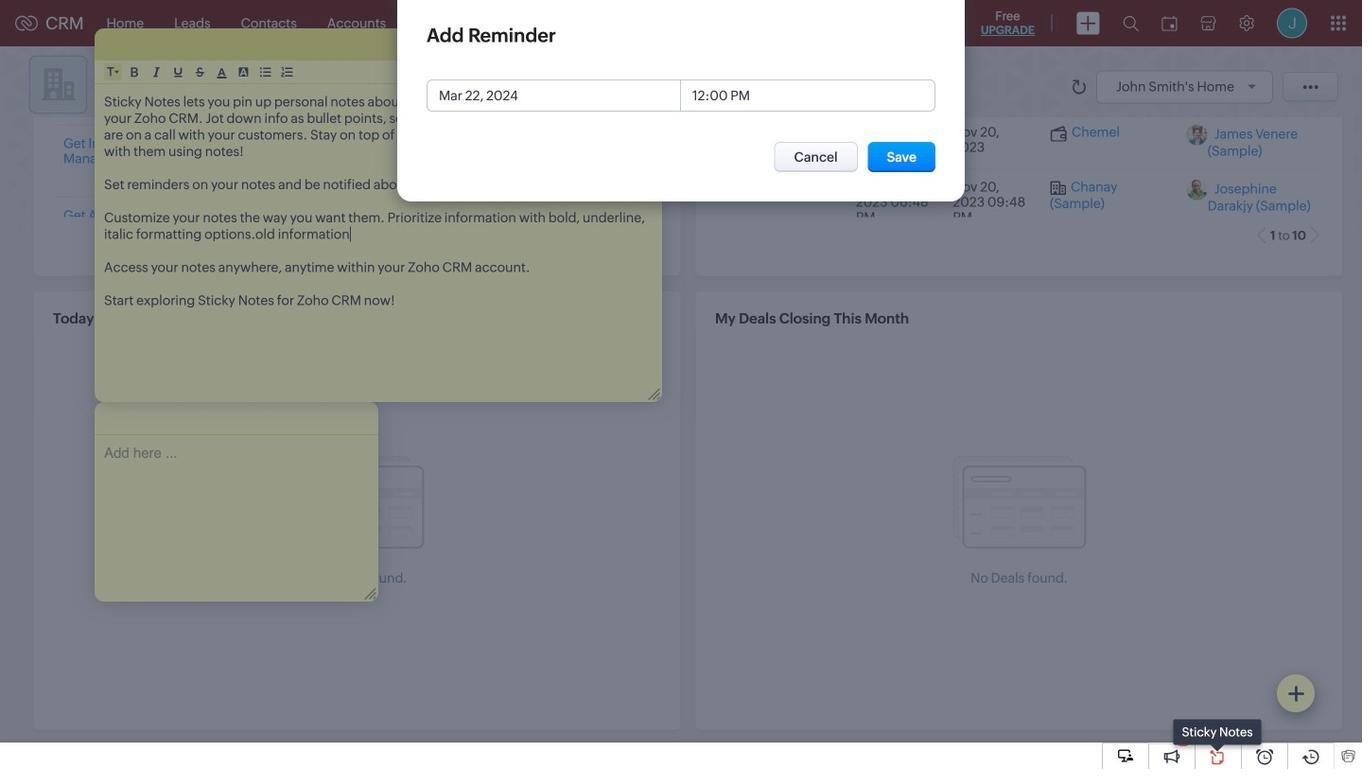 Task type: describe. For each thing, give the bounding box(es) containing it.
profile element
[[1266, 0, 1319, 46]]

logo image
[[15, 16, 38, 31]]

create menu image
[[1077, 12, 1101, 35]]

search image
[[1123, 15, 1139, 31]]



Task type: locate. For each thing, give the bounding box(es) containing it.
calendar image
[[1162, 16, 1178, 31]]

MMM D, YYYY text field
[[428, 80, 681, 111]]

profile image
[[1277, 8, 1308, 38]]

create new sticky note image
[[1288, 685, 1305, 702]]

None text field
[[681, 80, 935, 111]]

create menu element
[[1066, 0, 1112, 46]]

search element
[[1112, 0, 1151, 46]]



Task type: vqa. For each thing, say whether or not it's contained in the screenshot.
Calendar ICON
yes



